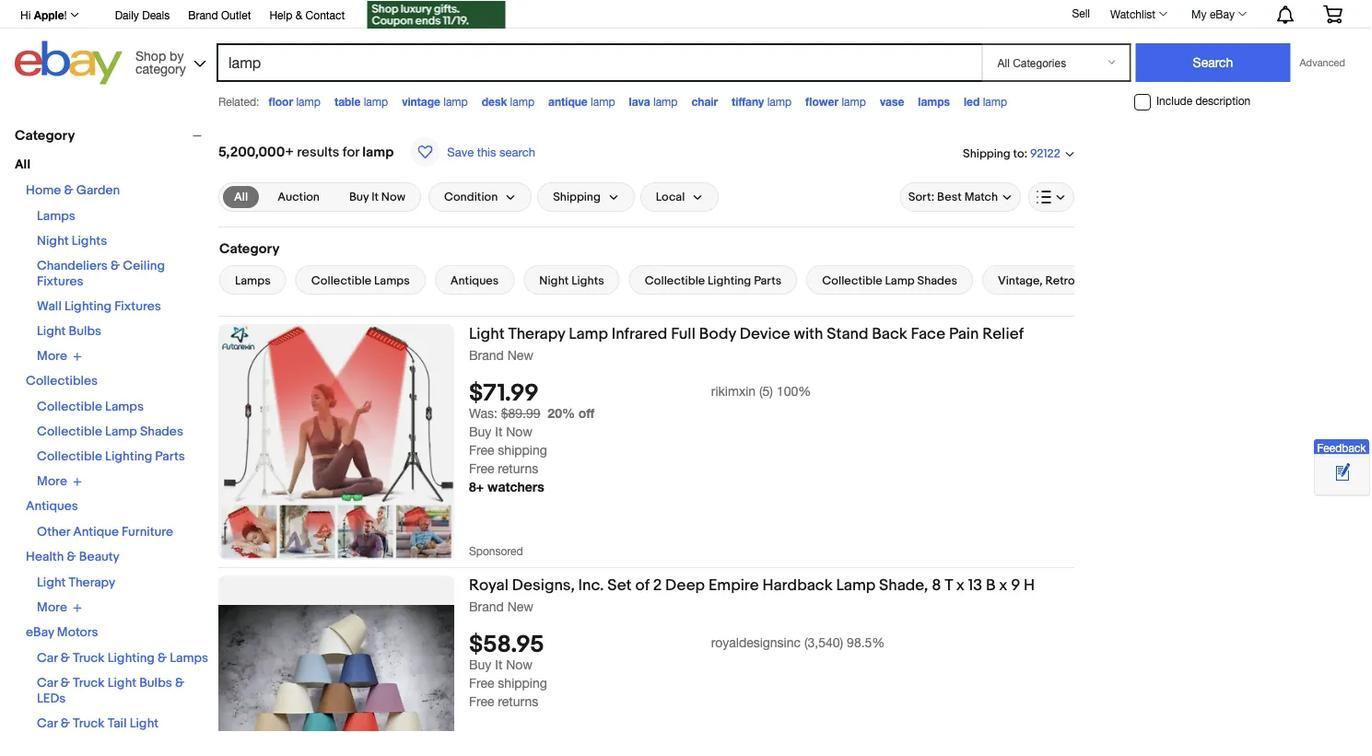 Task type: locate. For each thing, give the bounding box(es) containing it.
collectible lamp shades link up the back
[[806, 265, 973, 295]]

brand inside the account navigation
[[188, 8, 218, 21]]

2 more button from the top
[[37, 474, 82, 490]]

1 horizontal spatial parts
[[754, 274, 782, 288]]

truck
[[73, 651, 105, 667], [73, 676, 105, 692], [73, 716, 105, 732]]

& up assemblies
[[60, 676, 70, 692]]

antiques inside main content
[[450, 274, 499, 288]]

returns inside "rikimxin (5) 100% was: $89.99 20% off buy it now free shipping free returns 8+ watchers"
[[498, 461, 538, 477]]

lamp right flower
[[842, 95, 866, 108]]

lights down shipping dropdown button
[[571, 274, 604, 288]]

retro
[[1045, 274, 1075, 288]]

0 vertical spatial new
[[507, 347, 533, 363]]

ebay motors link
[[26, 625, 98, 641]]

infrared
[[612, 324, 667, 344]]

0 vertical spatial collectible lamp shades link
[[806, 265, 973, 295]]

parts up device
[[754, 274, 782, 288]]

1 horizontal spatial antiques
[[450, 274, 499, 288]]

1 horizontal spatial shipping
[[963, 146, 1011, 161]]

antiques for health
[[26, 499, 78, 515]]

lamp right for
[[362, 144, 394, 160]]

2 vertical spatial car
[[37, 716, 58, 732]]

2 vertical spatial more
[[37, 600, 67, 616]]

now left condition
[[381, 190, 405, 204]]

antiques for night
[[450, 274, 499, 288]]

brand inside the light therapy lamp infrared full body device with stand back face pain relief brand new
[[469, 347, 504, 363]]

it inside royaldesignsinc (3,540) 98.5% buy it now free shipping free returns
[[495, 658, 502, 673]]

1 new from the top
[[507, 347, 533, 363]]

shipping inside shipping dropdown button
[[553, 190, 601, 204]]

lighting up the car & truck light bulbs & leds link
[[108, 651, 155, 667]]

garden
[[76, 183, 120, 199]]

category down all selected text box
[[219, 240, 280, 257]]

1 horizontal spatial shades
[[917, 274, 957, 288]]

main content containing $71.99
[[218, 118, 1243, 733]]

3 free from the top
[[469, 676, 494, 691]]

returns down $58.95
[[498, 694, 538, 710]]

best
[[937, 190, 962, 204]]

car down leds
[[37, 716, 58, 732]]

3 more button from the top
[[37, 600, 82, 616]]

royaldesignsinc
[[711, 635, 801, 650]]

light inside the light therapy lamp infrared full body device with stand back face pain relief brand new
[[469, 324, 505, 344]]

2 returns from the top
[[498, 694, 538, 710]]

lamp for table lamp
[[364, 95, 388, 108]]

fixtures
[[37, 274, 84, 290], [114, 299, 161, 315]]

night lights link
[[37, 234, 107, 249], [524, 265, 620, 295]]

1 horizontal spatial x
[[999, 576, 1007, 595]]

0 horizontal spatial bulbs
[[69, 324, 102, 340]]

new down "designs,"
[[507, 599, 533, 614]]

royaldesignsinc (3,540) 98.5% buy it now free shipping free returns
[[469, 635, 885, 710]]

brand left outlet
[[188, 8, 218, 21]]

0 vertical spatial lights
[[72, 234, 107, 249]]

collectible for collectible lamps collectible lamp shades collectible lighting parts
[[37, 399, 102, 415]]

truck left tail
[[73, 716, 105, 732]]

0 vertical spatial more
[[37, 349, 67, 364]]

0 horizontal spatial collectible lamps link
[[37, 399, 144, 415]]

buy inside "rikimxin (5) 100% was: $89.99 20% off buy it now free shipping free returns 8+ watchers"
[[469, 424, 491, 440]]

0 vertical spatial night
[[37, 234, 69, 249]]

antiques down condition
[[450, 274, 499, 288]]

parts up furniture
[[155, 449, 185, 465]]

more button up the collectibles link
[[37, 349, 82, 364]]

light down wall
[[37, 324, 66, 340]]

0 vertical spatial fixtures
[[37, 274, 84, 290]]

1 vertical spatial fixtures
[[114, 299, 161, 315]]

0 vertical spatial brand
[[188, 8, 218, 21]]

0 vertical spatial returns
[[498, 461, 538, 477]]

therapy for light therapy lamp infrared full body device with stand back face pain relief brand new
[[508, 324, 565, 344]]

floor lamp
[[269, 95, 321, 108]]

shipping down $58.95
[[498, 676, 547, 691]]

fixtures up wall
[[37, 274, 84, 290]]

antiques link up the 'other' in the left bottom of the page
[[26, 499, 78, 515]]

car down ebay motors
[[37, 676, 58, 692]]

2 more from the top
[[37, 474, 67, 490]]

& down car & truck lighting & lamps link at bottom left
[[175, 676, 184, 692]]

now inside royaldesignsinc (3,540) 98.5% buy it now free shipping free returns
[[506, 658, 533, 673]]

lamps link down home
[[37, 209, 75, 224]]

collectible lamps link down "buy it now"
[[295, 265, 425, 295]]

collectible
[[311, 274, 372, 288], [645, 274, 705, 288], [822, 274, 882, 288], [37, 399, 102, 415], [37, 424, 102, 440], [37, 449, 102, 465]]

1 x from the left
[[956, 576, 965, 595]]

parts
[[754, 274, 782, 288], [155, 449, 185, 465]]

this
[[477, 145, 496, 159]]

0 horizontal spatial shipping
[[553, 190, 601, 204]]

1 vertical spatial therapy
[[69, 575, 115, 591]]

bulbs down wall lighting fixtures "link" on the left of page
[[69, 324, 102, 340]]

new
[[507, 347, 533, 363], [507, 599, 533, 614]]

light therapy
[[37, 575, 115, 591]]

1 vertical spatial brand
[[469, 347, 504, 363]]

1 vertical spatial truck
[[73, 676, 105, 692]]

0 vertical spatial antiques
[[450, 274, 499, 288]]

0 horizontal spatial fixtures
[[37, 274, 84, 290]]

local
[[656, 190, 685, 204]]

car down ebay motors link
[[37, 651, 58, 667]]

buy down was:
[[469, 424, 491, 440]]

antiques up the 'other' in the left bottom of the page
[[26, 499, 78, 515]]

full
[[671, 324, 696, 344]]

lamp right table
[[364, 95, 388, 108]]

x right t
[[956, 576, 965, 595]]

collectible lamp shades
[[822, 274, 957, 288]]

0 horizontal spatial shades
[[140, 424, 183, 440]]

lamps link down all link
[[219, 265, 286, 295]]

collectible for collectible lamp shades
[[822, 274, 882, 288]]

light up $71.99
[[469, 324, 505, 344]]

0 vertical spatial bulbs
[[69, 324, 102, 340]]

100%
[[777, 383, 811, 399]]

now
[[381, 190, 405, 204], [506, 424, 533, 440], [506, 658, 533, 673]]

returns inside royaldesignsinc (3,540) 98.5% buy it now free shipping free returns
[[498, 694, 538, 710]]

antiques link for health
[[26, 499, 78, 515]]

lamp right floor
[[296, 95, 321, 108]]

ebay
[[1210, 7, 1235, 20], [26, 625, 54, 641]]

0 vertical spatial night lights link
[[37, 234, 107, 249]]

1 vertical spatial night
[[539, 274, 569, 288]]

& up the car & truck light bulbs & leds link
[[158, 651, 167, 667]]

therapy
[[508, 324, 565, 344], [69, 575, 115, 591]]

lamp right the tiffany
[[767, 95, 792, 108]]

collectible for collectible lamps
[[311, 274, 372, 288]]

0 horizontal spatial category
[[15, 127, 75, 144]]

relief
[[982, 324, 1024, 344]]

None submit
[[1136, 43, 1290, 82]]

main content
[[218, 118, 1243, 733]]

1 horizontal spatial night lights link
[[524, 265, 620, 295]]

0 vertical spatial more button
[[37, 349, 82, 364]]

1 vertical spatial more
[[37, 474, 67, 490]]

1 more button from the top
[[37, 349, 82, 364]]

2 truck from the top
[[73, 676, 105, 692]]

brand up $71.99
[[469, 347, 504, 363]]

All selected text field
[[234, 189, 248, 205]]

lamp right antique
[[591, 95, 615, 108]]

buy down for
[[349, 190, 369, 204]]

0 vertical spatial parts
[[754, 274, 782, 288]]

2 new from the top
[[507, 599, 533, 614]]

1 vertical spatial collectible lamp shades link
[[37, 424, 183, 440]]

more up the collectibles link
[[37, 349, 67, 364]]

1 vertical spatial returns
[[498, 694, 538, 710]]

2 vertical spatial brand
[[469, 599, 504, 614]]

0 vertical spatial antiques link
[[435, 265, 514, 295]]

off
[[578, 406, 595, 421]]

fixtures down the ceiling
[[114, 299, 161, 315]]

lights up chandeliers
[[72, 234, 107, 249]]

1 more from the top
[[37, 349, 67, 364]]

antiques link down condition
[[435, 265, 514, 295]]

night lights link up chandeliers
[[37, 234, 107, 249]]

brand down "royal"
[[469, 599, 504, 614]]

search
[[499, 145, 535, 159]]

now inside "rikimxin (5) 100% was: $89.99 20% off buy it now free shipping free returns 8+ watchers"
[[506, 424, 533, 440]]

1 vertical spatial car
[[37, 676, 58, 692]]

returns
[[498, 461, 538, 477], [498, 694, 538, 710]]

it inside "rikimxin (5) 100% was: $89.99 20% off buy it now free shipping free returns 8+ watchers"
[[495, 424, 502, 440]]

1 vertical spatial shipping
[[553, 190, 601, 204]]

shipping up the night lights
[[553, 190, 601, 204]]

1 horizontal spatial antiques link
[[435, 265, 514, 295]]

0 horizontal spatial collectible lighting parts link
[[37, 449, 185, 465]]

desk
[[482, 95, 507, 108]]

0 vertical spatial therapy
[[508, 324, 565, 344]]

2
[[653, 576, 662, 595]]

1 shipping from the top
[[498, 443, 547, 458]]

brand outlet link
[[188, 6, 251, 26]]

new up $71.99
[[507, 347, 533, 363]]

it right auction link
[[371, 190, 379, 204]]

motors
[[57, 625, 98, 641]]

it down was:
[[495, 424, 502, 440]]

13
[[968, 576, 982, 595]]

1 vertical spatial bulbs
[[139, 676, 172, 692]]

& left the ceiling
[[110, 258, 120, 274]]

1 horizontal spatial collectibles
[[1160, 274, 1227, 288]]

collectible lamp shades link down the collectibles link
[[37, 424, 183, 440]]

collectible lighting parts link up "body"
[[629, 265, 797, 295]]

1 vertical spatial shipping
[[498, 676, 547, 691]]

all up home
[[15, 157, 30, 173]]

night up chandeliers
[[37, 234, 69, 249]]

health
[[26, 550, 64, 565]]

night inside the lamps night lights chandeliers & ceiling fixtures wall lighting fixtures light bulbs
[[37, 234, 69, 249]]

3 more from the top
[[37, 600, 67, 616]]

sell link
[[1064, 7, 1098, 19]]

1 vertical spatial lights
[[571, 274, 604, 288]]

category up home
[[15, 127, 75, 144]]

8+
[[469, 480, 484, 495]]

get the coupon image
[[367, 1, 505, 29]]

it
[[371, 190, 379, 204], [495, 424, 502, 440], [495, 658, 502, 673]]

ebay left motors
[[26, 625, 54, 641]]

& right help
[[295, 8, 302, 21]]

daily deals
[[115, 8, 170, 21]]

now down $89.99
[[506, 424, 533, 440]]

shipping inside the shipping to : 92122
[[963, 146, 1011, 161]]

brand
[[188, 8, 218, 21], [469, 347, 504, 363], [469, 599, 504, 614]]

light down health
[[37, 575, 66, 591]]

2 vertical spatial more button
[[37, 600, 82, 616]]

x
[[956, 576, 965, 595], [999, 576, 1007, 595]]

inc.
[[578, 576, 604, 595]]

it down "royal"
[[495, 658, 502, 673]]

shipping
[[963, 146, 1011, 161], [553, 190, 601, 204]]

lamp for lava lamp
[[653, 95, 678, 108]]

0 horizontal spatial antiques link
[[26, 499, 78, 515]]

0 horizontal spatial all
[[15, 157, 30, 173]]

0 vertical spatial it
[[371, 190, 379, 204]]

collectibles right "century" at the top
[[1160, 274, 1227, 288]]

wall lighting fixtures link
[[37, 299, 161, 315]]

1 vertical spatial more button
[[37, 474, 82, 490]]

1 vertical spatial category
[[219, 240, 280, 257]]

car & truck lighting & lamps car & truck light bulbs & leds car & truck tail light assemblies
[[37, 651, 208, 733]]

light right tail
[[130, 716, 159, 732]]

& inside main content
[[1078, 274, 1086, 288]]

0 vertical spatial category
[[15, 127, 75, 144]]

lava lamp
[[629, 95, 678, 108]]

collectible lamps link down the collectibles link
[[37, 399, 144, 415]]

wall
[[37, 299, 62, 315]]

lamp for floor lamp
[[296, 95, 321, 108]]

car
[[37, 651, 58, 667], [37, 676, 58, 692], [37, 716, 58, 732]]

therapy inside the light therapy lamp infrared full body device with stand back face pain relief brand new
[[508, 324, 565, 344]]

x left 9
[[999, 576, 1007, 595]]

2 shipping from the top
[[498, 676, 547, 691]]

vintage, retro & mid-century collectibles
[[998, 274, 1227, 288]]

lamps inside the car & truck lighting & lamps car & truck light bulbs & leds car & truck tail light assemblies
[[170, 651, 208, 667]]

new inside the light therapy lamp infrared full body device with stand back face pain relief brand new
[[507, 347, 533, 363]]

0 horizontal spatial antiques
[[26, 499, 78, 515]]

2 vertical spatial buy
[[469, 658, 491, 673]]

more button up the 'other' in the left bottom of the page
[[37, 474, 82, 490]]

1 vertical spatial shades
[[140, 424, 183, 440]]

lamp for vintage lamp
[[443, 95, 468, 108]]

buy down "royal"
[[469, 658, 491, 673]]

pain
[[949, 324, 979, 344]]

0 horizontal spatial parts
[[155, 449, 185, 465]]

vintage lamp
[[402, 95, 468, 108]]

lighting up light bulbs link
[[64, 299, 112, 315]]

2 vertical spatial truck
[[73, 716, 105, 732]]

lamp right led
[[983, 95, 1007, 108]]

now down "designs,"
[[506, 658, 533, 673]]

home
[[26, 183, 61, 199]]

1 horizontal spatial collectible lamps link
[[295, 265, 425, 295]]

night lights link down shipping dropdown button
[[524, 265, 620, 295]]

lamp right vintage
[[443, 95, 468, 108]]

collectibles down light bulbs link
[[26, 374, 98, 389]]

0 vertical spatial buy
[[349, 190, 369, 204]]

1 vertical spatial parts
[[155, 449, 185, 465]]

t
[[945, 576, 953, 595]]

shipping down $89.99
[[498, 443, 547, 458]]

more for second more button from the top of the page
[[37, 474, 67, 490]]

by
[[170, 48, 184, 63]]

century
[[1114, 274, 1157, 288]]

1 vertical spatial antiques link
[[26, 499, 78, 515]]

therapy down beauty
[[69, 575, 115, 591]]

0 horizontal spatial lights
[[72, 234, 107, 249]]

lamp inside collectible lamps collectible lamp shades collectible lighting parts
[[105, 424, 137, 440]]

0 horizontal spatial night
[[37, 234, 69, 249]]

1 vertical spatial new
[[507, 599, 533, 614]]

bulbs down car & truck lighting & lamps link at bottom left
[[139, 676, 172, 692]]

lamps link
[[37, 209, 75, 224], [219, 265, 286, 295]]

royal designs, inc. set of 2 deep empire hardback lamp shade, 8 t x 13 b x 9 h heading
[[469, 576, 1035, 595]]

lighting up furniture
[[105, 449, 152, 465]]

0 horizontal spatial collectibles
[[26, 374, 98, 389]]

vintage,
[[998, 274, 1043, 288]]

more button up ebay motors link
[[37, 600, 82, 616]]

lamp
[[296, 95, 321, 108], [364, 95, 388, 108], [443, 95, 468, 108], [510, 95, 534, 108], [591, 95, 615, 108], [653, 95, 678, 108], [767, 95, 792, 108], [842, 95, 866, 108], [983, 95, 1007, 108], [362, 144, 394, 160]]

1 vertical spatial buy
[[469, 424, 491, 440]]

0 vertical spatial shipping
[[963, 146, 1011, 161]]

brand inside royal designs, inc. set of 2 deep empire hardback lamp shade, 8 t x 13 b x 9 h brand new
[[469, 599, 504, 614]]

0 vertical spatial car
[[37, 651, 58, 667]]

car & truck light bulbs & leds link
[[37, 676, 184, 707]]

1 vertical spatial all
[[234, 190, 248, 204]]

lighting
[[708, 274, 751, 288], [64, 299, 112, 315], [105, 449, 152, 465], [108, 651, 155, 667]]

all down the 5,200,000
[[234, 190, 248, 204]]

1 returns from the top
[[498, 461, 538, 477]]

1 vertical spatial night lights link
[[524, 265, 620, 295]]

therapy down the night lights
[[508, 324, 565, 344]]

health & beauty
[[26, 550, 120, 565]]

lamp inside main content
[[362, 144, 394, 160]]

1 vertical spatial lamps link
[[219, 265, 286, 295]]

1 horizontal spatial all
[[234, 190, 248, 204]]

include
[[1156, 95, 1192, 107]]

more up ebay motors link
[[37, 600, 67, 616]]

tiffany lamp
[[732, 95, 792, 108]]

1 vertical spatial collectibles
[[26, 374, 98, 389]]

0 vertical spatial ebay
[[1210, 7, 1235, 20]]

0 horizontal spatial night lights link
[[37, 234, 107, 249]]

night
[[37, 234, 69, 249], [539, 274, 569, 288]]

rikimxin
[[711, 383, 756, 399]]

0 horizontal spatial x
[[956, 576, 965, 595]]

buy it now
[[349, 190, 405, 204]]

more up the 'other' in the left bottom of the page
[[37, 474, 67, 490]]

0 horizontal spatial lamps link
[[37, 209, 75, 224]]

1 horizontal spatial ebay
[[1210, 7, 1235, 20]]

+
[[285, 144, 294, 160]]

ebay right my
[[1210, 7, 1235, 20]]

0 vertical spatial collectibles
[[1160, 274, 1227, 288]]

& left mid-
[[1078, 274, 1086, 288]]

lamp for antique lamp
[[591, 95, 615, 108]]

lamps inside the lamps night lights chandeliers & ceiling fixtures wall lighting fixtures light bulbs
[[37, 209, 75, 224]]

led lamp
[[964, 95, 1007, 108]]

lighting up "body"
[[708, 274, 751, 288]]

1 horizontal spatial fixtures
[[114, 299, 161, 315]]

light inside the lamps night lights chandeliers & ceiling fixtures wall lighting fixtures light bulbs
[[37, 324, 66, 340]]

3 car from the top
[[37, 716, 58, 732]]

shipping left to
[[963, 146, 1011, 161]]

category button
[[15, 127, 210, 144]]

lamp for desk lamp
[[510, 95, 534, 108]]

truck down motors
[[73, 651, 105, 667]]

collectibles
[[1160, 274, 1227, 288], [26, 374, 98, 389]]

lamps night lights chandeliers & ceiling fixtures wall lighting fixtures light bulbs
[[37, 209, 165, 340]]

truck right leds
[[73, 676, 105, 692]]

collectible lamps
[[311, 274, 410, 288]]

0 horizontal spatial therapy
[[69, 575, 115, 591]]

designs,
[[512, 576, 575, 595]]

lamp right desk
[[510, 95, 534, 108]]

shipping
[[498, 443, 547, 458], [498, 676, 547, 691]]

lamp for led lamp
[[983, 95, 1007, 108]]

with
[[794, 324, 823, 344]]

collectible lighting parts link up other antique furniture
[[37, 449, 185, 465]]

beauty
[[79, 550, 120, 565]]

my
[[1191, 7, 1207, 20]]

& down ebay motors link
[[60, 651, 70, 667]]

1 vertical spatial it
[[495, 424, 502, 440]]

returns up watchers
[[498, 461, 538, 477]]

2 vertical spatial now
[[506, 658, 533, 673]]

more for third more button from the top of the page
[[37, 600, 67, 616]]

royal designs, inc. set of 2 deep empire hardback lamp shade, 8 t x 13 b x 9 h brand new
[[469, 576, 1035, 614]]

auction
[[278, 190, 320, 204]]

1 vertical spatial now
[[506, 424, 533, 440]]

1 horizontal spatial bulbs
[[139, 676, 172, 692]]

outlet
[[221, 8, 251, 21]]

night down shipping dropdown button
[[539, 274, 569, 288]]

lamp right the lava
[[653, 95, 678, 108]]

0 horizontal spatial ebay
[[26, 625, 54, 641]]

1 vertical spatial antiques
[[26, 499, 78, 515]]



Task type: vqa. For each thing, say whether or not it's contained in the screenshot.
$600
no



Task type: describe. For each thing, give the bounding box(es) containing it.
category
[[135, 61, 186, 76]]

floor
[[269, 95, 293, 108]]

& down leds
[[60, 716, 70, 732]]

1 horizontal spatial lights
[[571, 274, 604, 288]]

b
[[986, 576, 996, 595]]

collectible lighting parts
[[645, 274, 782, 288]]

0 vertical spatial shades
[[917, 274, 957, 288]]

:
[[1024, 146, 1027, 161]]

save this search button
[[405, 136, 541, 168]]

light therapy lamp infrared full body device with stand back face pain relief heading
[[469, 324, 1024, 344]]

lamp inside royal designs, inc. set of 2 deep empire hardback lamp shade, 8 t x 13 b x 9 h brand new
[[836, 576, 876, 595]]

listing options selector. list view selected. image
[[1037, 190, 1066, 205]]

0 vertical spatial all
[[15, 157, 30, 173]]

sort: best match button
[[900, 182, 1021, 212]]

buy inside royaldesignsinc (3,540) 98.5% buy it now free shipping free returns
[[469, 658, 491, 673]]

royal designs, inc. set of 2 deep empire hardback lamp shade, 8 t x 13 b x 9 h image
[[218, 605, 454, 733]]

(5)
[[759, 383, 773, 399]]

other antique furniture link
[[37, 525, 173, 540]]

lava
[[629, 95, 650, 108]]

royal designs, inc. set of 2 deep empire hardback lamp shade, 8 t x 13 b x 9 h link
[[469, 576, 1074, 598]]

vintage, retro & mid-century collectibles link
[[982, 265, 1242, 295]]

other antique furniture
[[37, 525, 173, 540]]

desk lamp
[[482, 95, 534, 108]]

all inside all link
[[234, 190, 248, 204]]

hi
[[20, 8, 31, 21]]

feedback
[[1317, 441, 1366, 454]]

1 vertical spatial ebay
[[26, 625, 54, 641]]

was:
[[469, 406, 497, 421]]

match
[[964, 190, 998, 204]]

5,200,000 + results for lamp
[[218, 144, 394, 160]]

1 car from the top
[[37, 651, 58, 667]]

3 truck from the top
[[73, 716, 105, 732]]

shipping inside "rikimxin (5) 100% was: $89.99 20% off buy it now free shipping free returns 8+ watchers"
[[498, 443, 547, 458]]

leds
[[37, 692, 66, 707]]

daily
[[115, 8, 139, 21]]

lamp inside the light therapy lamp infrared full body device with stand back face pain relief brand new
[[569, 324, 608, 344]]

& up light therapy link
[[67, 550, 76, 565]]

lamps inside collectible lamps collectible lamp shades collectible lighting parts
[[105, 399, 144, 415]]

watchlist
[[1110, 7, 1156, 20]]

1 horizontal spatial night
[[539, 274, 569, 288]]

8
[[932, 576, 941, 595]]

0 vertical spatial lamps link
[[37, 209, 75, 224]]

Search for anything text field
[[219, 45, 978, 80]]

98.5%
[[847, 635, 885, 650]]

0 vertical spatial now
[[381, 190, 405, 204]]

1 horizontal spatial lamps link
[[219, 265, 286, 295]]

led
[[964, 95, 980, 108]]

1 horizontal spatial collectible lamp shades link
[[806, 265, 973, 295]]

shade,
[[879, 576, 928, 595]]

4 free from the top
[[469, 694, 494, 710]]

ebay motors
[[26, 625, 98, 641]]

shipping button
[[537, 182, 635, 212]]

2 car from the top
[[37, 676, 58, 692]]

light bulbs link
[[37, 324, 102, 340]]

health & beauty link
[[26, 550, 120, 565]]

1 free from the top
[[469, 443, 494, 458]]

parts inside collectible lamps collectible lamp shades collectible lighting parts
[[155, 449, 185, 465]]

& inside the lamps night lights chandeliers & ceiling fixtures wall lighting fixtures light bulbs
[[110, 258, 120, 274]]

lighting inside the lamps night lights chandeliers & ceiling fixtures wall lighting fixtures light bulbs
[[64, 299, 112, 315]]

description
[[1195, 95, 1251, 107]]

set
[[607, 576, 632, 595]]

car & truck lighting & lamps link
[[37, 651, 208, 667]]

2 x from the left
[[999, 576, 1007, 595]]

sell
[[1072, 7, 1090, 19]]

shipping for shipping
[[553, 190, 601, 204]]

my ebay link
[[1181, 3, 1255, 25]]

1 vertical spatial collectible lamps link
[[37, 399, 144, 415]]

1 horizontal spatial collectible lighting parts link
[[629, 265, 797, 295]]

of
[[635, 576, 649, 595]]

lighting inside the car & truck lighting & lamps car & truck light bulbs & leds car & truck tail light assemblies
[[108, 651, 155, 667]]

0 vertical spatial collectible lamps link
[[295, 265, 425, 295]]

home & garden
[[26, 183, 120, 199]]

1 truck from the top
[[73, 651, 105, 667]]

20%
[[548, 406, 575, 421]]

lights inside the lamps night lights chandeliers & ceiling fixtures wall lighting fixtures light bulbs
[[72, 234, 107, 249]]

condition
[[444, 190, 498, 204]]

ceiling
[[123, 258, 165, 274]]

shop by category button
[[127, 41, 210, 81]]

none submit inside shop by category banner
[[1136, 43, 1290, 82]]

advanced
[[1300, 57, 1345, 69]]

back
[[872, 324, 907, 344]]

device
[[740, 324, 790, 344]]

!
[[64, 8, 67, 21]]

sort: best match
[[908, 190, 998, 204]]

more for first more button from the top of the page
[[37, 349, 67, 364]]

(3,540)
[[804, 635, 843, 650]]

antique
[[548, 95, 588, 108]]

light down car & truck lighting & lamps link at bottom left
[[108, 676, 137, 692]]

hardback
[[762, 576, 833, 595]]

auction link
[[266, 186, 331, 208]]

table
[[334, 95, 361, 108]]

ebay inside the account navigation
[[1210, 7, 1235, 20]]

help
[[269, 8, 292, 21]]

antiques link for night
[[435, 265, 514, 295]]

it inside the buy it now link
[[371, 190, 379, 204]]

table lamp
[[334, 95, 388, 108]]

sort:
[[908, 190, 935, 204]]

bulbs inside the lamps night lights chandeliers & ceiling fixtures wall lighting fixtures light bulbs
[[69, 324, 102, 340]]

contact
[[306, 8, 345, 21]]

collectibles link
[[26, 374, 98, 389]]

account navigation
[[10, 0, 1356, 31]]

body
[[699, 324, 736, 344]]

stand
[[827, 324, 868, 344]]

vintage
[[402, 95, 440, 108]]

night lights
[[539, 274, 604, 288]]

light therapy lamp infrared full body device with stand back face pain relief image
[[218, 324, 454, 560]]

condition button
[[428, 182, 532, 212]]

tail
[[108, 716, 127, 732]]

shop by category banner
[[10, 0, 1356, 89]]

local button
[[640, 182, 719, 212]]

shipping for shipping to : 92122
[[963, 146, 1011, 161]]

assemblies
[[37, 732, 105, 733]]

lamps link
[[918, 95, 950, 108]]

hi apple !
[[20, 8, 67, 21]]

shades inside collectible lamps collectible lamp shades collectible lighting parts
[[140, 424, 183, 440]]

2 free from the top
[[469, 461, 494, 477]]

& inside the account navigation
[[295, 8, 302, 21]]

shipping inside royaldesignsinc (3,540) 98.5% buy it now free shipping free returns
[[498, 676, 547, 691]]

lamps
[[918, 95, 950, 108]]

vase
[[880, 95, 904, 108]]

bulbs inside the car & truck lighting & lamps car & truck light bulbs & leds car & truck tail light assemblies
[[139, 676, 172, 692]]

collectible for collectible lighting parts
[[645, 274, 705, 288]]

new inside royal designs, inc. set of 2 deep empire hardback lamp shade, 8 t x 13 b x 9 h brand new
[[507, 599, 533, 614]]

0 horizontal spatial collectible lamp shades link
[[37, 424, 183, 440]]

1 horizontal spatial category
[[219, 240, 280, 257]]

help & contact link
[[269, 6, 345, 26]]

your shopping cart image
[[1322, 5, 1343, 23]]

therapy for light therapy
[[69, 575, 115, 591]]

& right home
[[64, 183, 73, 199]]

parts inside main content
[[754, 274, 782, 288]]

apple
[[34, 8, 64, 21]]

lamp for flower lamp
[[842, 95, 866, 108]]

save
[[447, 145, 474, 159]]

save this search
[[447, 145, 535, 159]]

5,200,000
[[218, 144, 285, 160]]

lamp for tiffany lamp
[[767, 95, 792, 108]]

lighting inside collectible lamps collectible lamp shades collectible lighting parts
[[105, 449, 152, 465]]

light therapy lamp infrared full body device with stand back face pain relief link
[[469, 324, 1074, 347]]

for
[[343, 144, 359, 160]]



